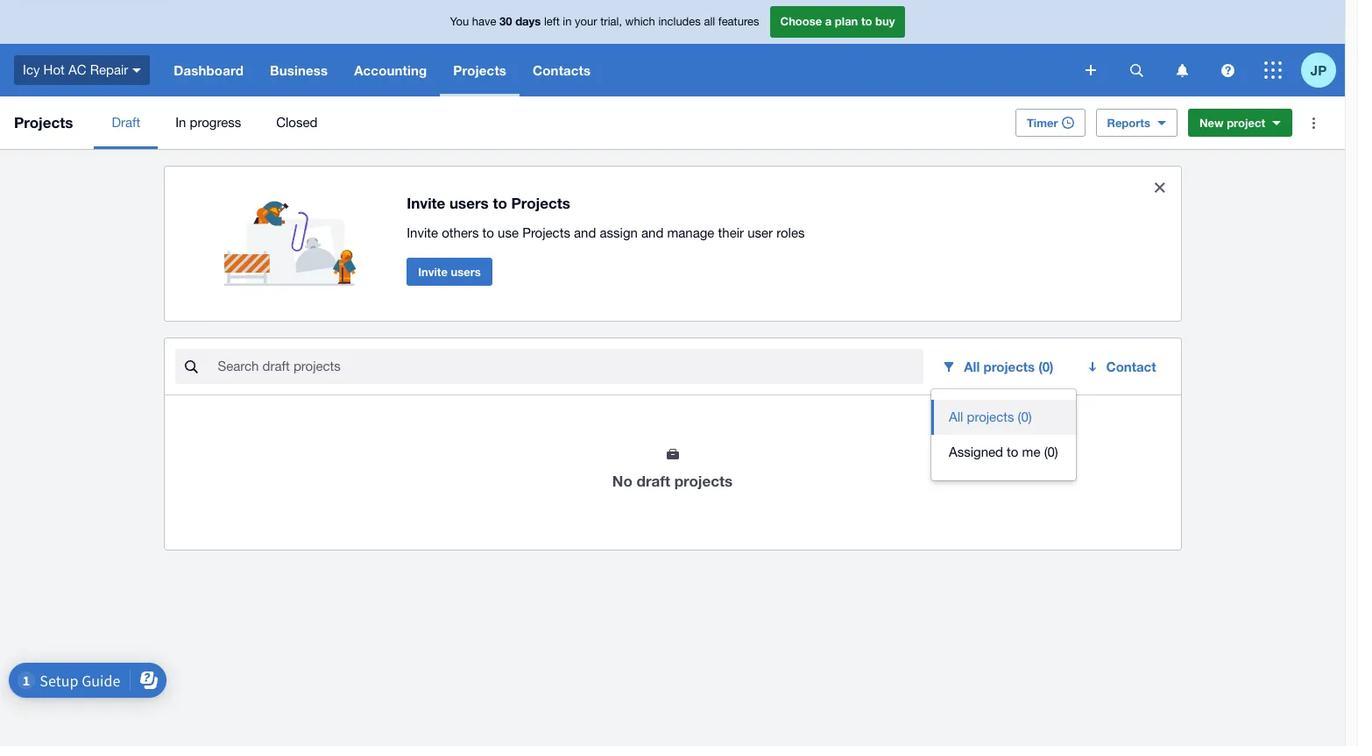 Task type: locate. For each thing, give the bounding box(es) containing it.
(0)
[[1039, 359, 1054, 374], [1018, 409, 1033, 424], [1045, 444, 1059, 459]]

days
[[516, 14, 541, 28]]

projects down the hot
[[14, 113, 73, 132]]

and
[[574, 225, 596, 240], [642, 225, 664, 240]]

new project
[[1200, 116, 1266, 130]]

all projects (0)
[[965, 359, 1054, 374], [949, 409, 1033, 424]]

svg image
[[1131, 64, 1144, 77], [1086, 65, 1097, 75]]

(0) inside popup button
[[1039, 359, 1054, 374]]

all projects (0) inside popup button
[[965, 359, 1054, 374]]

in progress link
[[158, 96, 259, 149]]

invite users link
[[407, 257, 492, 286]]

all projects (0) inside button
[[949, 409, 1033, 424]]

(0) for all projects (0) button
[[1018, 409, 1033, 424]]

navigation inside 'banner'
[[161, 44, 1074, 96]]

1 vertical spatial projects
[[968, 409, 1015, 424]]

projects button
[[440, 44, 520, 96]]

all projects (0) button
[[931, 349, 1068, 384]]

to left use
[[483, 225, 494, 240]]

their
[[719, 225, 744, 240]]

list box
[[932, 389, 1076, 480]]

all inside popup button
[[965, 359, 980, 374]]

assigned
[[949, 444, 1004, 459]]

projects up all projects (0) button
[[984, 359, 1036, 374]]

svg image right repair
[[133, 68, 141, 73]]

1 horizontal spatial and
[[642, 225, 664, 240]]

users
[[450, 193, 489, 212], [451, 264, 481, 279]]

to
[[862, 14, 873, 28], [493, 193, 507, 212], [483, 225, 494, 240], [1007, 444, 1019, 459]]

your
[[575, 15, 598, 28]]

icy hot ac repair
[[23, 62, 128, 77]]

2 vertical spatial projects
[[675, 472, 733, 490]]

1 horizontal spatial all
[[965, 359, 980, 374]]

1 vertical spatial all projects (0)
[[949, 409, 1033, 424]]

invite
[[407, 193, 446, 212], [407, 225, 438, 240], [418, 264, 448, 279]]

1 vertical spatial (0)
[[1018, 409, 1033, 424]]

1 vertical spatial all
[[949, 409, 964, 424]]

icy hot ac repair button
[[0, 44, 161, 96]]

roles
[[777, 225, 805, 240]]

svg image up reports popup button
[[1177, 64, 1188, 77]]

svg image left jp
[[1265, 61, 1283, 79]]

projects
[[454, 62, 507, 78], [14, 113, 73, 132], [512, 193, 571, 212], [523, 225, 571, 240]]

in
[[175, 115, 186, 130]]

reports button
[[1096, 109, 1178, 137]]

projects inside popup button
[[984, 359, 1036, 374]]

all for all projects (0) button
[[949, 409, 964, 424]]

0 vertical spatial users
[[450, 193, 489, 212]]

draft
[[112, 115, 140, 130]]

and left assign
[[574, 225, 596, 240]]

hot
[[43, 62, 65, 77]]

all projects (0) up the assigned to me (0)
[[949, 409, 1033, 424]]

0 vertical spatial (0)
[[1039, 359, 1054, 374]]

all projects (0) up all projects (0) button
[[965, 359, 1054, 374]]

users down "others"
[[451, 264, 481, 279]]

all for all projects (0) popup button
[[965, 359, 980, 374]]

projects down have
[[454, 62, 507, 78]]

all up assigned
[[949, 409, 964, 424]]

and right assign
[[642, 225, 664, 240]]

assign
[[600, 225, 638, 240]]

projects
[[984, 359, 1036, 374], [968, 409, 1015, 424], [675, 472, 733, 490]]

svg image up new project
[[1222, 64, 1235, 77]]

choose a plan to buy
[[781, 14, 896, 28]]

all up all projects (0) button
[[965, 359, 980, 374]]

(0) up all projects (0) button
[[1039, 359, 1054, 374]]

svg image
[[1265, 61, 1283, 79], [1177, 64, 1188, 77], [1222, 64, 1235, 77], [133, 68, 141, 73]]

invite for invite users to projects
[[407, 193, 446, 212]]

all
[[965, 359, 980, 374], [949, 409, 964, 424]]

list box containing all projects (0)
[[932, 389, 1076, 480]]

contact
[[1107, 359, 1157, 374]]

invite up "others"
[[407, 193, 446, 212]]

group
[[932, 389, 1076, 480]]

new
[[1200, 116, 1224, 130]]

projects inside button
[[968, 409, 1015, 424]]

no draft projects
[[613, 472, 733, 490]]

invite users to projects
[[407, 193, 571, 212]]

svg image inside icy hot ac repair popup button
[[133, 68, 141, 73]]

contacts button
[[520, 44, 604, 96]]

0 vertical spatial invite
[[407, 193, 446, 212]]

0 horizontal spatial svg image
[[1086, 65, 1097, 75]]

clear image
[[1143, 170, 1178, 205]]

trial,
[[601, 15, 622, 28]]

0 horizontal spatial and
[[574, 225, 596, 240]]

1 vertical spatial users
[[451, 264, 481, 279]]

all projects (0) button
[[932, 400, 1076, 435]]

users up "others"
[[450, 193, 489, 212]]

dashboard
[[174, 62, 244, 78]]

(0) right me
[[1045, 444, 1059, 459]]

jp button
[[1302, 44, 1346, 96]]

choose
[[781, 14, 823, 28]]

0 vertical spatial all projects (0)
[[965, 359, 1054, 374]]

timer
[[1027, 116, 1059, 130]]

0 vertical spatial all
[[965, 359, 980, 374]]

projects inside popup button
[[454, 62, 507, 78]]

assigned to me (0) button
[[932, 435, 1076, 470]]

0 vertical spatial projects
[[984, 359, 1036, 374]]

projects right draft
[[675, 472, 733, 490]]

invite down "others"
[[418, 264, 448, 279]]

1 vertical spatial invite
[[407, 225, 438, 240]]

timer button
[[1016, 109, 1086, 137]]

0 horizontal spatial all
[[949, 409, 964, 424]]

closed link
[[259, 96, 335, 149]]

navigation containing dashboard
[[161, 44, 1074, 96]]

all inside button
[[949, 409, 964, 424]]

assigned to me (0)
[[949, 444, 1059, 459]]

you have 30 days left in your trial, which includes all features
[[450, 14, 760, 28]]

navigation
[[161, 44, 1074, 96]]

invite left "others"
[[407, 225, 438, 240]]

dashboard link
[[161, 44, 257, 96]]

repair
[[90, 62, 128, 77]]

plan
[[835, 14, 859, 28]]

2 vertical spatial invite
[[418, 264, 448, 279]]

(0) up me
[[1018, 409, 1033, 424]]

invite others to use projects and assign and manage their user roles
[[407, 225, 805, 240]]

projects up the assigned to me (0)
[[968, 409, 1015, 424]]

banner
[[0, 0, 1346, 96]]

contacts
[[533, 62, 591, 78]]

to left me
[[1007, 444, 1019, 459]]

user
[[748, 225, 773, 240]]

jp
[[1311, 62, 1328, 78]]



Task type: describe. For each thing, give the bounding box(es) containing it.
2 vertical spatial (0)
[[1045, 444, 1059, 459]]

more options image
[[1297, 105, 1332, 140]]

in progress
[[175, 115, 241, 130]]

all projects (0) for all projects (0) popup button
[[965, 359, 1054, 374]]

draft link
[[94, 96, 158, 149]]

accounting
[[354, 62, 427, 78]]

30
[[500, 14, 513, 28]]

accounting button
[[341, 44, 440, 96]]

you
[[450, 15, 469, 28]]

all
[[704, 15, 716, 28]]

have
[[472, 15, 497, 28]]

group containing all projects (0)
[[932, 389, 1076, 480]]

features
[[719, 15, 760, 28]]

ac
[[68, 62, 86, 77]]

banner containing jp
[[0, 0, 1346, 96]]

in
[[563, 15, 572, 28]]

to up use
[[493, 193, 507, 212]]

reports
[[1108, 116, 1151, 130]]

users for invite users to projects
[[450, 193, 489, 212]]

others
[[442, 225, 479, 240]]

invite for invite others to use projects and assign and manage their user roles
[[407, 225, 438, 240]]

Search draft projects search field
[[216, 350, 924, 383]]

projects right use
[[523, 225, 571, 240]]

me
[[1023, 444, 1041, 459]]

(0) for all projects (0) popup button
[[1039, 359, 1054, 374]]

business
[[270, 62, 328, 78]]

icy
[[23, 62, 40, 77]]

invite for invite users
[[418, 264, 448, 279]]

left
[[544, 15, 560, 28]]

no
[[613, 472, 633, 490]]

manage
[[668, 225, 715, 240]]

progress
[[190, 115, 241, 130]]

which
[[626, 15, 656, 28]]

invite users
[[418, 264, 481, 279]]

projects for all projects (0) popup button
[[984, 359, 1036, 374]]

a
[[826, 14, 832, 28]]

projects for all projects (0) button
[[968, 409, 1015, 424]]

use
[[498, 225, 519, 240]]

draft
[[637, 472, 671, 490]]

1 and from the left
[[574, 225, 596, 240]]

new project button
[[1189, 109, 1293, 137]]

2 and from the left
[[642, 225, 664, 240]]

includes
[[659, 15, 701, 28]]

buy
[[876, 14, 896, 28]]

closed
[[276, 115, 318, 130]]

to inside button
[[1007, 444, 1019, 459]]

business button
[[257, 44, 341, 96]]

contact button
[[1075, 349, 1171, 384]]

users for invite users
[[451, 264, 481, 279]]

all projects (0) for all projects (0) button
[[949, 409, 1033, 424]]

project
[[1228, 116, 1266, 130]]

1 horizontal spatial svg image
[[1131, 64, 1144, 77]]

invite users to projects image
[[224, 181, 365, 286]]

projects up use
[[512, 193, 571, 212]]

to left buy
[[862, 14, 873, 28]]



Task type: vqa. For each thing, say whether or not it's contained in the screenshot.
'jp' popup button
yes



